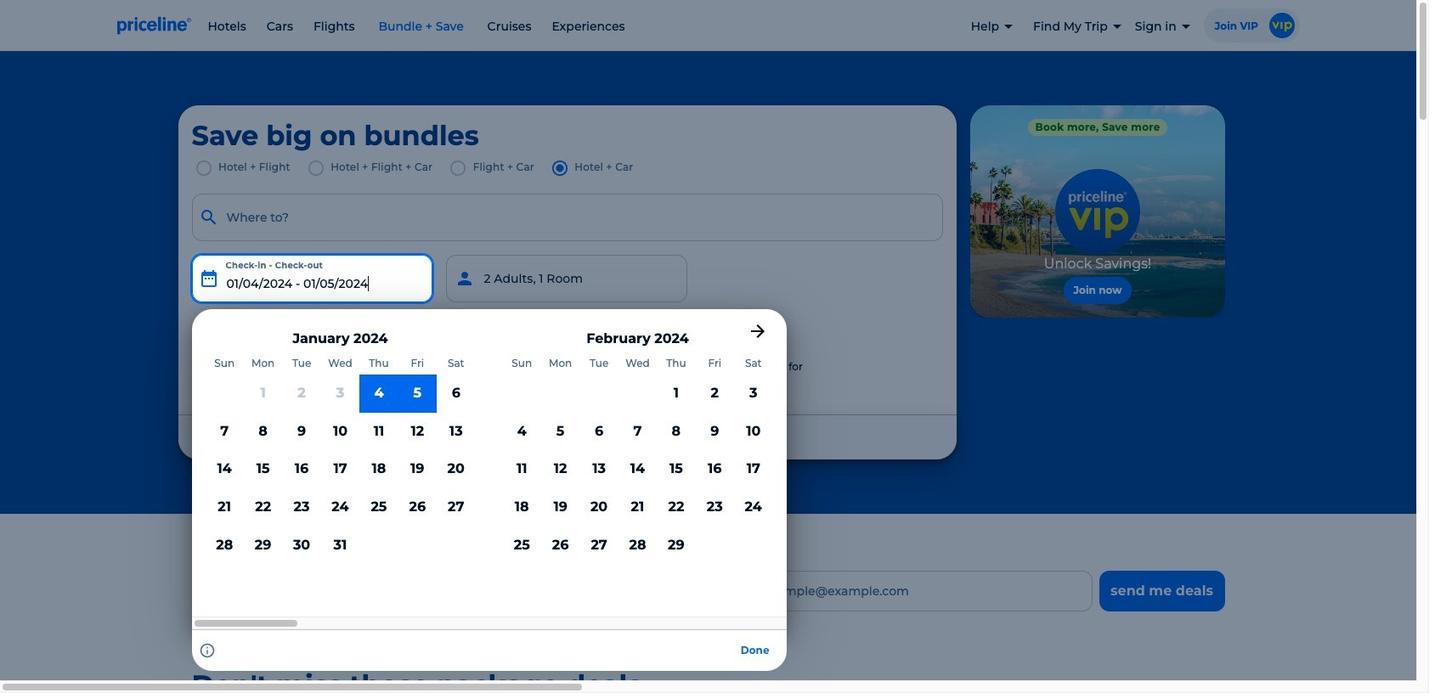 Task type: locate. For each thing, give the bounding box(es) containing it.
packages-search-form element
[[185, 119, 1429, 671]]

None field
[[192, 194, 943, 241]]

show march 2024 image
[[747, 321, 768, 342]]

Where to? field
[[192, 194, 943, 241]]

Check-in   -   Check-out field
[[192, 255, 433, 303]]

priceline.com home image
[[117, 16, 191, 35]]

vip badge icon image
[[1269, 13, 1295, 38]]

traveler selection text field
[[447, 255, 688, 303]]



Task type: describe. For each thing, give the bounding box(es) containing it.
advertisement region
[[970, 105, 1225, 318]]

Promotion email input field
[[753, 571, 1093, 612]]



Task type: vqa. For each thing, say whether or not it's contained in the screenshot.
"3" corresponding to May 2024
no



